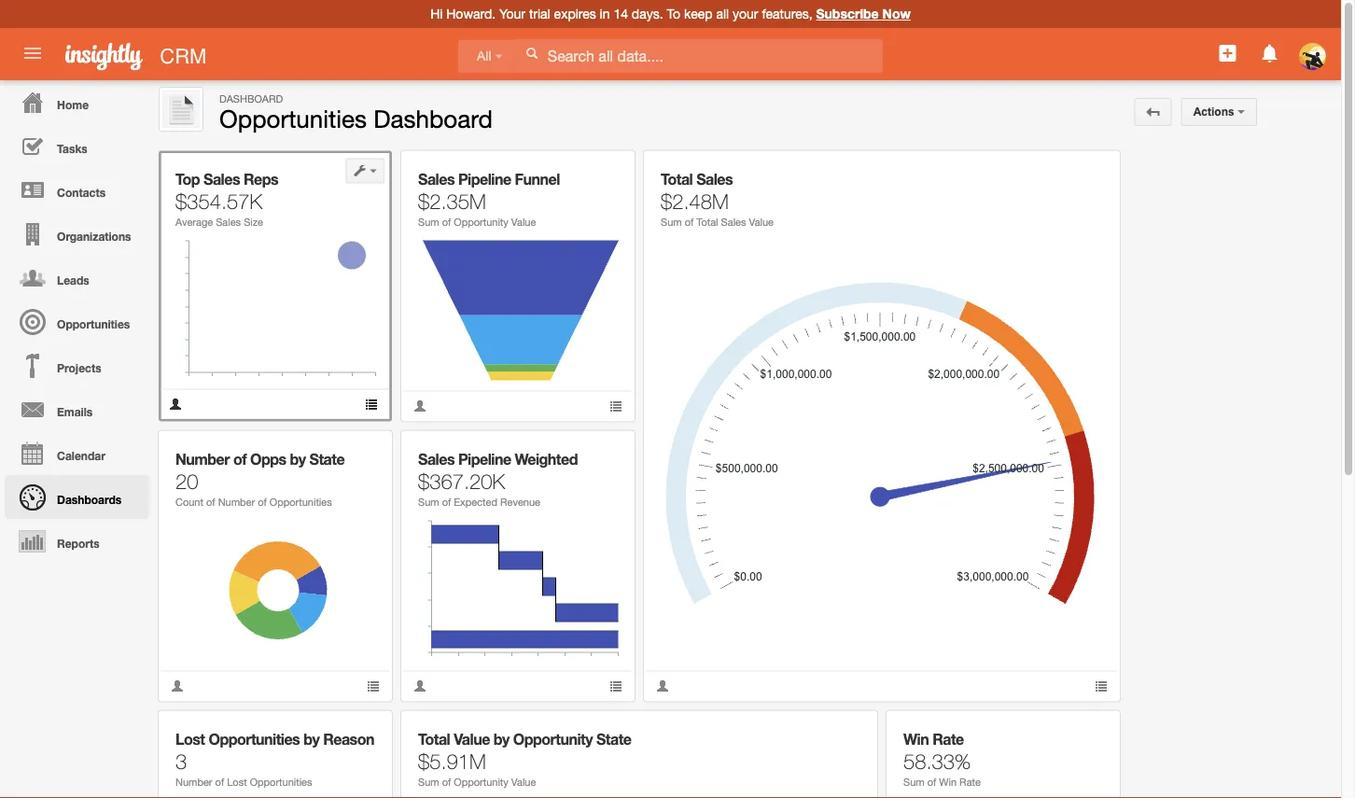 Task type: describe. For each thing, give the bounding box(es) containing it.
$367.20k
[[418, 469, 505, 493]]

of inside "total sales $2.48m sum of total sales value"
[[685, 216, 694, 228]]

sales down $2.48m
[[721, 216, 746, 228]]

days.
[[632, 6, 663, 21]]

trial
[[529, 6, 551, 21]]

of inside win rate 58.33% sum of win rate
[[928, 776, 937, 788]]

total for by
[[418, 730, 450, 748]]

list image for $2.48m
[[1095, 680, 1108, 693]]

of right count
[[206, 496, 215, 508]]

sales up $354.57k
[[203, 170, 240, 188]]

howard.
[[446, 6, 496, 21]]

contacts
[[57, 186, 106, 199]]

top
[[176, 170, 200, 188]]

0 horizontal spatial win
[[904, 730, 929, 748]]

your
[[499, 6, 526, 21]]

1 vertical spatial total
[[697, 216, 718, 228]]

dashboard opportunities dashboard
[[219, 92, 493, 133]]

keep
[[684, 6, 713, 21]]

hi howard. your trial expires in 14 days. to keep all your features, subscribe now
[[430, 6, 911, 21]]

tasks
[[57, 142, 87, 155]]

list image for reps
[[365, 398, 378, 411]]

number of opps by state 20 count of number of opportunities
[[176, 450, 345, 508]]

number inside lost opportunities by reason 3 number of lost opportunities
[[176, 776, 212, 788]]

count
[[176, 496, 203, 508]]

total value by opportunity state link
[[418, 730, 631, 748]]

user image for $354.57k
[[169, 398, 182, 411]]

opportunities inside number of opps by state 20 count of number of opportunities
[[270, 496, 332, 508]]

3
[[176, 749, 187, 773]]

Search all data.... text field
[[515, 39, 883, 73]]

top sales reps $354.57k average sales size
[[176, 170, 278, 228]]

leads link
[[5, 256, 149, 300]]

home
[[57, 98, 89, 111]]

top sales reps link
[[176, 170, 278, 188]]

1 horizontal spatial win
[[939, 776, 957, 788]]

by inside number of opps by state 20 count of number of opportunities
[[290, 450, 306, 468]]

features,
[[762, 6, 813, 21]]

hi
[[430, 6, 443, 21]]

sum inside sales pipeline funnel $2.35m sum of opportunity value
[[418, 216, 439, 228]]

by for $5.91m
[[494, 730, 510, 748]]

sum inside win rate 58.33% sum of win rate
[[904, 776, 925, 788]]

lost opportunities by reason 3 number of lost opportunities
[[176, 730, 374, 788]]

your
[[733, 6, 758, 21]]

opportunities link
[[5, 300, 149, 344]]

user image for $2.35m
[[414, 400, 427, 413]]

of down number of opps by state link
[[258, 496, 267, 508]]

opportunities inside dashboard opportunities dashboard
[[219, 104, 367, 133]]

calendar link
[[5, 431, 149, 475]]

sales pipeline funnel link
[[418, 170, 560, 188]]

state for $5.91m
[[596, 730, 631, 748]]

20
[[176, 469, 198, 493]]

sales inside sales pipeline funnel $2.35m sum of opportunity value
[[418, 170, 455, 188]]

funnel
[[515, 170, 560, 188]]

of inside sales pipeline funnel $2.35m sum of opportunity value
[[442, 216, 451, 228]]

expected
[[454, 496, 498, 508]]

actions button
[[1182, 98, 1257, 126]]

user image for $367.20k
[[414, 680, 427, 693]]

total value by opportunity state $5.91m sum of opportunity value
[[418, 730, 631, 788]]

total sales $2.48m sum of total sales value
[[661, 170, 774, 228]]

organizations link
[[5, 212, 149, 256]]

to
[[667, 6, 681, 21]]

value inside "total sales $2.48m sum of total sales value"
[[749, 216, 774, 228]]

total for $2.48m
[[661, 170, 693, 188]]

total sales link
[[661, 170, 733, 188]]

expires
[[554, 6, 596, 21]]

0 vertical spatial number
[[176, 450, 230, 468]]

subscribe now link
[[816, 6, 911, 21]]

sales down $354.57k
[[216, 216, 241, 228]]

of inside lost opportunities by reason 3 number of lost opportunities
[[215, 776, 224, 788]]

of inside the sales pipeline weighted $367.20k sum of expected revenue
[[442, 496, 451, 508]]

sales inside the sales pipeline weighted $367.20k sum of expected revenue
[[418, 450, 455, 468]]

58.33%
[[904, 749, 971, 773]]

user image for $2.48m
[[656, 680, 669, 693]]

dashboards
[[57, 493, 122, 506]]

emails link
[[5, 387, 149, 431]]

navigation containing home
[[0, 80, 149, 563]]

contacts link
[[5, 168, 149, 212]]

number of opps by state link
[[176, 450, 345, 468]]

1 vertical spatial lost
[[227, 776, 247, 788]]

1 vertical spatial opportunity
[[513, 730, 593, 748]]

sum inside the sales pipeline weighted $367.20k sum of expected revenue
[[418, 496, 439, 508]]

dashboards link
[[5, 475, 149, 519]]

$5.91m
[[418, 749, 486, 773]]

now
[[883, 6, 911, 21]]



Task type: vqa. For each thing, say whether or not it's contained in the screenshot.
Number to the middle
yes



Task type: locate. For each thing, give the bounding box(es) containing it.
14
[[614, 6, 628, 21]]

by
[[290, 450, 306, 468], [304, 730, 319, 748], [494, 730, 510, 748]]

0 vertical spatial opportunity
[[454, 216, 509, 228]]

state inside number of opps by state 20 count of number of opportunities
[[310, 450, 345, 468]]

tasks link
[[5, 124, 149, 168]]

average
[[176, 216, 213, 228]]

leads
[[57, 274, 89, 287]]

pipeline inside the sales pipeline weighted $367.20k sum of expected revenue
[[458, 450, 511, 468]]

2 pipeline from the top
[[458, 450, 511, 468]]

of
[[442, 216, 451, 228], [685, 216, 694, 228], [233, 450, 247, 468], [206, 496, 215, 508], [258, 496, 267, 508], [442, 496, 451, 508], [215, 776, 224, 788], [442, 776, 451, 788], [928, 776, 937, 788]]

lost
[[176, 730, 205, 748], [227, 776, 247, 788]]

sum down $5.91m
[[418, 776, 439, 788]]

win
[[904, 730, 929, 748], [939, 776, 957, 788]]

0 vertical spatial rate
[[933, 730, 964, 748]]

1 vertical spatial win
[[939, 776, 957, 788]]

2 vertical spatial total
[[418, 730, 450, 748]]

notifications image
[[1259, 42, 1281, 64]]

revenue
[[500, 496, 541, 508]]

state
[[310, 450, 345, 468], [596, 730, 631, 748]]

$2.48m
[[661, 189, 729, 213]]

of down $5.91m
[[442, 776, 451, 788]]

navigation
[[0, 80, 149, 563]]

0 horizontal spatial total
[[418, 730, 450, 748]]

wrench image left win rate link
[[839, 724, 852, 737]]

by inside total value by opportunity state $5.91m sum of opportunity value
[[494, 730, 510, 748]]

projects link
[[5, 344, 149, 387]]

2 horizontal spatial total
[[697, 216, 718, 228]]

of down lost opportunities by reason link
[[215, 776, 224, 788]]

sum inside total value by opportunity state $5.91m sum of opportunity value
[[418, 776, 439, 788]]

of down 58.33%
[[928, 776, 937, 788]]

wrench image for $367.20k
[[596, 444, 609, 457]]

value
[[511, 216, 536, 228], [749, 216, 774, 228], [454, 730, 490, 748], [511, 776, 536, 788]]

1 horizontal spatial wrench image
[[596, 444, 609, 457]]

user image for 20
[[171, 680, 184, 693]]

sum down the "$2.35m" at the left top
[[418, 216, 439, 228]]

sum
[[418, 216, 439, 228], [661, 216, 682, 228], [418, 496, 439, 508], [418, 776, 439, 788], [904, 776, 925, 788]]

pipeline for $367.20k
[[458, 450, 511, 468]]

sales pipeline weighted $367.20k sum of expected revenue
[[418, 450, 578, 508]]

1 vertical spatial rate
[[960, 776, 981, 788]]

back image
[[1147, 105, 1160, 119]]

list image
[[610, 400, 623, 413]]

organizations
[[57, 230, 131, 243]]

sum down $367.20k
[[418, 496, 439, 508]]

sales up the "$2.35m" at the left top
[[418, 170, 455, 188]]

reports link
[[5, 519, 149, 563]]

opps
[[250, 450, 286, 468]]

of down the "$2.35m" at the left top
[[442, 216, 451, 228]]

lost down lost opportunities by reason link
[[227, 776, 247, 788]]

all
[[477, 49, 492, 63]]

sales up $2.48m
[[697, 170, 733, 188]]

all
[[716, 6, 729, 21]]

0 horizontal spatial wrench image
[[353, 164, 367, 177]]

0 vertical spatial lost
[[176, 730, 205, 748]]

subscribe
[[816, 6, 879, 21]]

state inside total value by opportunity state $5.91m sum of opportunity value
[[596, 730, 631, 748]]

0 horizontal spatial dashboard
[[219, 92, 283, 105]]

lost up the 3
[[176, 730, 205, 748]]

wrench image right weighted
[[596, 444, 609, 457]]

dashboard image
[[162, 91, 200, 128]]

all link
[[458, 40, 515, 73]]

sales
[[203, 170, 240, 188], [418, 170, 455, 188], [697, 170, 733, 188], [216, 216, 241, 228], [721, 216, 746, 228], [418, 450, 455, 468]]

2 vertical spatial wrench image
[[839, 724, 852, 737]]

0 vertical spatial win
[[904, 730, 929, 748]]

list image for weighted
[[610, 680, 623, 693]]

2 horizontal spatial wrench image
[[839, 724, 852, 737]]

wrench image down dashboard opportunities dashboard
[[353, 164, 367, 177]]

0 vertical spatial wrench image
[[353, 164, 367, 177]]

wrench image
[[596, 164, 609, 177], [1082, 164, 1095, 177], [353, 444, 367, 457], [353, 724, 367, 737], [1082, 724, 1095, 737]]

number up 20
[[176, 450, 230, 468]]

reps
[[244, 170, 278, 188]]

in
[[600, 6, 610, 21]]

rate down 58.33%
[[960, 776, 981, 788]]

0 horizontal spatial lost
[[176, 730, 205, 748]]

number down the 3
[[176, 776, 212, 788]]

total up $5.91m
[[418, 730, 450, 748]]

rate
[[933, 730, 964, 748], [960, 776, 981, 788]]

state for 20
[[310, 450, 345, 468]]

of left opps
[[233, 450, 247, 468]]

1 vertical spatial pipeline
[[458, 450, 511, 468]]

1 horizontal spatial total
[[661, 170, 693, 188]]

projects
[[57, 361, 101, 374]]

$2.35m
[[418, 189, 486, 213]]

1 vertical spatial state
[[596, 730, 631, 748]]

actions
[[1194, 105, 1238, 118]]

value inside sales pipeline funnel $2.35m sum of opportunity value
[[511, 216, 536, 228]]

number
[[176, 450, 230, 468], [218, 496, 255, 508], [176, 776, 212, 788]]

1 vertical spatial wrench image
[[596, 444, 609, 457]]

total up $2.48m
[[661, 170, 693, 188]]

1 pipeline from the top
[[458, 170, 511, 188]]

list image
[[365, 398, 378, 411], [367, 680, 380, 693], [610, 680, 623, 693], [1095, 680, 1108, 693]]

wrench image
[[353, 164, 367, 177], [596, 444, 609, 457], [839, 724, 852, 737]]

dashboard down the all
[[374, 104, 493, 133]]

by for 3
[[304, 730, 319, 748]]

emails
[[57, 405, 93, 418]]

0 horizontal spatial state
[[310, 450, 345, 468]]

sales up $367.20k
[[418, 450, 455, 468]]

sum down $2.48m
[[661, 216, 682, 228]]

list image for opps
[[367, 680, 380, 693]]

user image
[[169, 398, 182, 411], [414, 400, 427, 413], [171, 680, 184, 693], [414, 680, 427, 693], [656, 680, 669, 693]]

pipeline for $2.35m
[[458, 170, 511, 188]]

sum down 58.33%
[[904, 776, 925, 788]]

sales pipeline weighted link
[[418, 450, 578, 468]]

home link
[[5, 80, 149, 124]]

1 vertical spatial number
[[218, 496, 255, 508]]

win rate 58.33% sum of win rate
[[904, 730, 981, 788]]

win rate link
[[904, 730, 964, 748]]

white image
[[525, 47, 538, 60]]

of down $2.48m
[[685, 216, 694, 228]]

number right count
[[218, 496, 255, 508]]

win down 58.33%
[[939, 776, 957, 788]]

opportunity
[[454, 216, 509, 228], [513, 730, 593, 748], [454, 776, 509, 788]]

win up 58.33%
[[904, 730, 929, 748]]

1 horizontal spatial dashboard
[[374, 104, 493, 133]]

2 vertical spatial opportunity
[[454, 776, 509, 788]]

0 vertical spatial state
[[310, 450, 345, 468]]

of inside total value by opportunity state $5.91m sum of opportunity value
[[442, 776, 451, 788]]

pipeline inside sales pipeline funnel $2.35m sum of opportunity value
[[458, 170, 511, 188]]

weighted
[[515, 450, 578, 468]]

2 vertical spatial number
[[176, 776, 212, 788]]

total inside total value by opportunity state $5.91m sum of opportunity value
[[418, 730, 450, 748]]

1 horizontal spatial lost
[[227, 776, 247, 788]]

total
[[661, 170, 693, 188], [697, 216, 718, 228], [418, 730, 450, 748]]

rate up 58.33%
[[933, 730, 964, 748]]

reason
[[323, 730, 374, 748]]

pipeline
[[458, 170, 511, 188], [458, 450, 511, 468]]

opportunities
[[219, 104, 367, 133], [57, 317, 130, 330], [270, 496, 332, 508], [209, 730, 300, 748], [250, 776, 312, 788]]

total down $2.48m
[[697, 216, 718, 228]]

calendar
[[57, 449, 105, 462]]

size
[[244, 216, 263, 228]]

1 horizontal spatial state
[[596, 730, 631, 748]]

sum inside "total sales $2.48m sum of total sales value"
[[661, 216, 682, 228]]

$354.57k
[[176, 189, 262, 213]]

by inside lost opportunities by reason 3 number of lost opportunities
[[304, 730, 319, 748]]

sales pipeline funnel $2.35m sum of opportunity value
[[418, 170, 560, 228]]

dashboard right "dashboard" icon
[[219, 92, 283, 105]]

opportunity inside sales pipeline funnel $2.35m sum of opportunity value
[[454, 216, 509, 228]]

dashboard
[[219, 92, 283, 105], [374, 104, 493, 133]]

reports
[[57, 537, 100, 550]]

0 vertical spatial pipeline
[[458, 170, 511, 188]]

0 vertical spatial total
[[661, 170, 693, 188]]

wrench image for opportunity
[[839, 724, 852, 737]]

pipeline up $367.20k
[[458, 450, 511, 468]]

crm
[[160, 44, 207, 68]]

lost opportunities by reason link
[[176, 730, 374, 748]]

pipeline up the "$2.35m" at the left top
[[458, 170, 511, 188]]

of down $367.20k
[[442, 496, 451, 508]]



